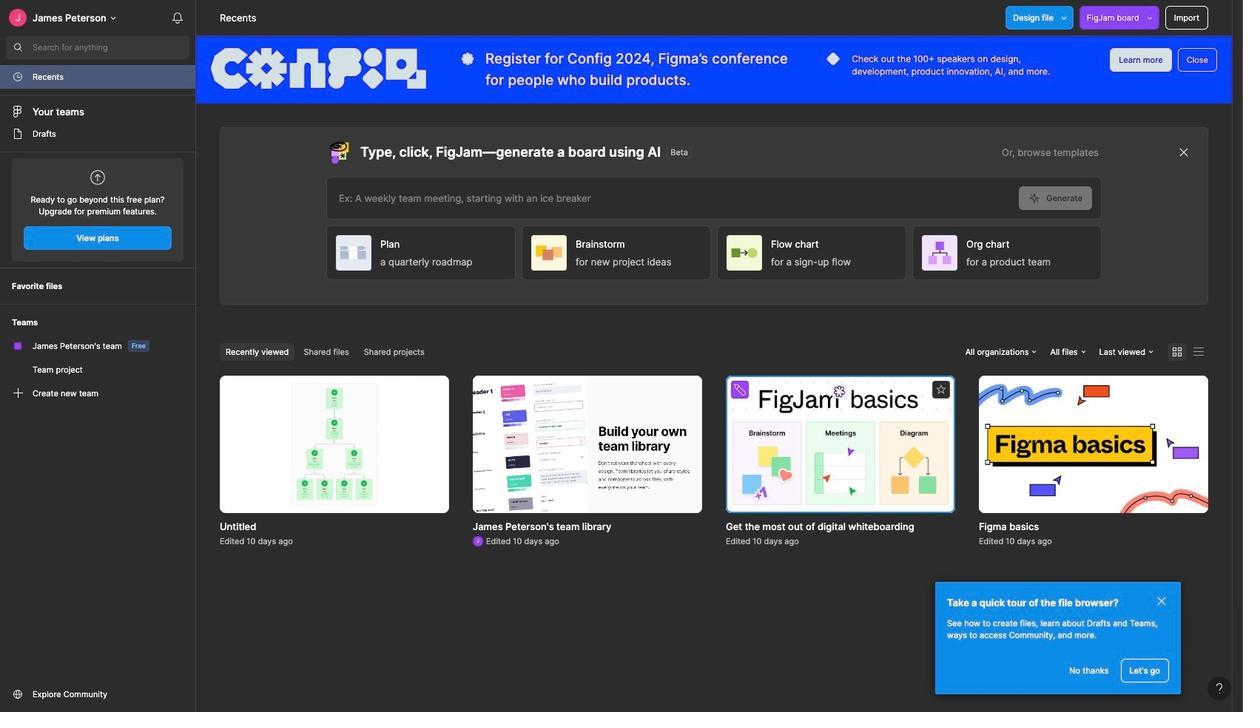 Task type: locate. For each thing, give the bounding box(es) containing it.
page 16 image
[[12, 128, 24, 140]]

help image
[[1217, 684, 1223, 694]]

file thumbnail image
[[473, 376, 702, 513], [726, 376, 956, 513], [979, 376, 1209, 513], [291, 383, 378, 506]]

community 16 image
[[12, 689, 24, 701]]



Task type: describe. For each thing, give the bounding box(es) containing it.
bell 32 image
[[166, 6, 189, 30]]

Ex: A weekly team meeting, starting with an ice breaker field
[[327, 177, 1019, 219]]

Search for anything text field
[[33, 41, 189, 53]]

search 32 image
[[6, 36, 30, 59]]

recent 16 image
[[12, 71, 24, 83]]



Task type: vqa. For each thing, say whether or not it's contained in the screenshot.
bell 32 icon
yes



